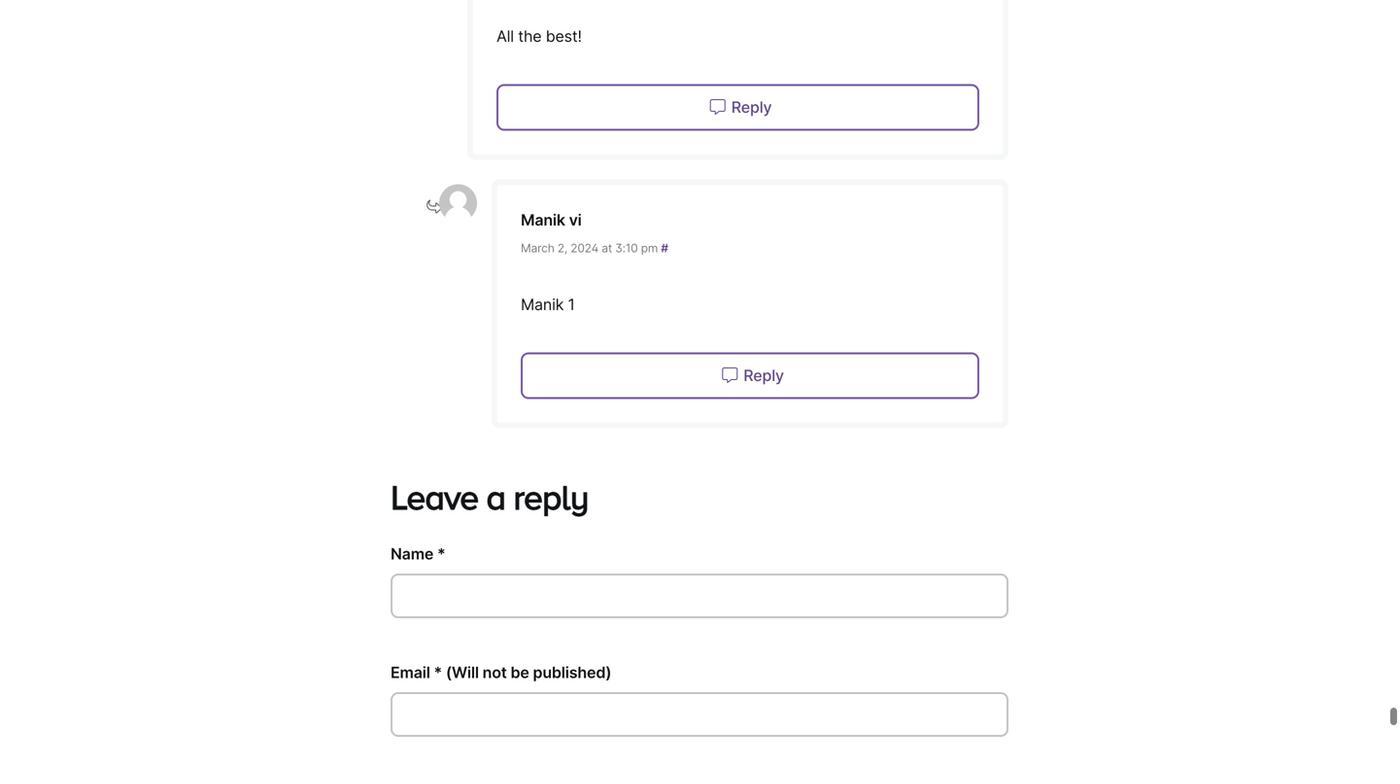 Task type: vqa. For each thing, say whether or not it's contained in the screenshot.
1
yes



Task type: locate. For each thing, give the bounding box(es) containing it.
* left (will
[[434, 663, 442, 682]]

1 vertical spatial manik
[[521, 295, 564, 314]]

all the best!
[[497, 27, 582, 46]]

1 vertical spatial *
[[434, 663, 442, 682]]

3:10
[[616, 241, 638, 255]]

0 vertical spatial manik
[[521, 210, 566, 229]]

manik
[[521, 210, 566, 229], [521, 295, 564, 314]]

name
[[391, 544, 434, 563]]

2,
[[558, 241, 568, 255]]

1
[[568, 295, 575, 314]]

manik up march
[[521, 210, 566, 229]]

# link
[[661, 241, 669, 255]]

0 vertical spatial *
[[437, 544, 446, 563]]

the
[[518, 27, 542, 46]]

leave
[[391, 478, 479, 516]]

1 vertical spatial reply link
[[521, 352, 980, 399]]

manik left 1
[[521, 295, 564, 314]]

reply for manik 1
[[744, 366, 784, 385]]

march 2, 2024    at     3:10 pm #
[[521, 241, 669, 255]]

reply
[[732, 98, 772, 117], [744, 366, 784, 385]]

#
[[661, 241, 669, 255]]

2 manik from the top
[[521, 295, 564, 314]]

email
[[391, 663, 430, 682]]

0 vertical spatial reply link
[[497, 84, 980, 131]]

be
[[511, 663, 530, 682]]

reply link for all the best!
[[497, 84, 980, 131]]

reply link
[[497, 84, 980, 131], [521, 352, 980, 399]]

reply link for manik 1
[[521, 352, 980, 399]]

1 manik from the top
[[521, 210, 566, 229]]

at
[[602, 241, 613, 255]]

1 vertical spatial reply
[[744, 366, 784, 385]]

pm
[[641, 241, 658, 255]]

manik for manik 1
[[521, 295, 564, 314]]

*
[[437, 544, 446, 563], [434, 663, 442, 682]]

manik vi
[[521, 210, 582, 229]]

2024
[[571, 241, 599, 255]]

* right name
[[437, 544, 446, 563]]

0 vertical spatial reply
[[732, 98, 772, 117]]



Task type: describe. For each thing, give the bounding box(es) containing it.
not
[[483, 663, 507, 682]]

leave a reply
[[391, 478, 589, 516]]

a
[[487, 478, 506, 516]]

reply
[[514, 478, 589, 516]]

march
[[521, 241, 555, 255]]

(will
[[446, 663, 479, 682]]

* for email
[[434, 663, 442, 682]]

email * (will not be published)
[[391, 663, 612, 682]]

* for name
[[437, 544, 446, 563]]

manik 1
[[521, 295, 575, 314]]

Email * (Will not be published) text field
[[391, 692, 1009, 737]]

name *
[[391, 544, 446, 563]]

published)
[[533, 663, 612, 682]]

vi
[[569, 210, 582, 229]]

reply for all the best!
[[732, 98, 772, 117]]

all
[[497, 27, 514, 46]]

best!
[[546, 27, 582, 46]]

manik for manik vi
[[521, 210, 566, 229]]

Name * text field
[[391, 573, 1009, 618]]



